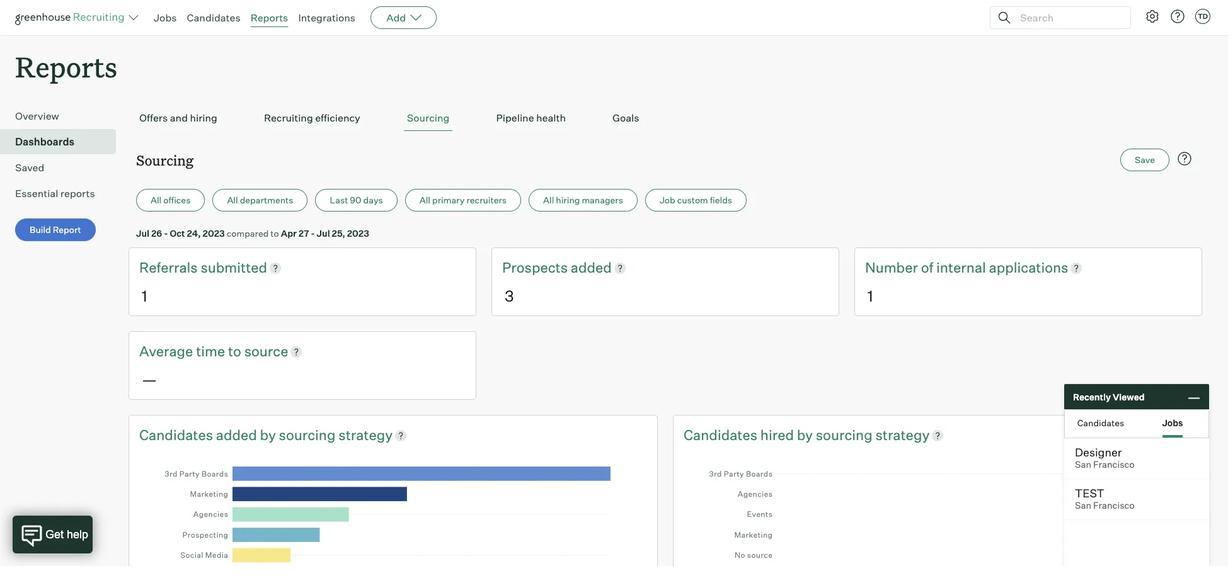 Task type: locate. For each thing, give the bounding box(es) containing it.
by link for hired
[[797, 426, 816, 446]]

1 francisco from the top
[[1094, 460, 1135, 471]]

2 san from the top
[[1076, 501, 1092, 512]]

san up the test at the bottom right of the page
[[1076, 460, 1092, 471]]

fields
[[710, 195, 733, 206]]

francisco up test san francisco
[[1094, 460, 1135, 471]]

2 francisco from the top
[[1094, 501, 1135, 512]]

all inside button
[[420, 195, 431, 206]]

apr
[[281, 228, 297, 239]]

xychart image for candidates added by sourcing
[[157, 458, 630, 567]]

2 1 from the left
[[868, 287, 874, 306]]

submitted
[[201, 259, 267, 276]]

san inside designer san francisco
[[1076, 460, 1092, 471]]

2 all from the left
[[227, 195, 238, 206]]

recruiters
[[467, 195, 507, 206]]

1 for referrals
[[142, 287, 147, 306]]

recruiting efficiency button
[[261, 105, 364, 131]]

add button
[[371, 6, 437, 29]]

to
[[271, 228, 279, 239], [228, 343, 241, 360]]

1 horizontal spatial sourcing link
[[816, 426, 876, 446]]

applications link
[[990, 259, 1069, 278]]

1 vertical spatial jobs
[[1163, 418, 1184, 428]]

jobs inside tab list
[[1163, 418, 1184, 428]]

sourcing link
[[279, 426, 339, 446], [816, 426, 876, 446]]

to left apr
[[271, 228, 279, 239]]

offers and hiring button
[[136, 105, 221, 131]]

san for designer
[[1076, 460, 1092, 471]]

1 all from the left
[[151, 195, 162, 206]]

2 xychart image from the left
[[702, 458, 1175, 567]]

0 horizontal spatial jobs
[[154, 11, 177, 24]]

1 - from the left
[[164, 228, 168, 239]]

last 90 days button
[[316, 189, 398, 212]]

internal
[[937, 259, 987, 276]]

san
[[1076, 460, 1092, 471], [1076, 501, 1092, 512]]

by for added
[[260, 427, 276, 444]]

reports
[[251, 11, 288, 24], [15, 48, 117, 85]]

san inside test san francisco
[[1076, 501, 1092, 512]]

san down designer san francisco
[[1076, 501, 1092, 512]]

referrals link
[[139, 259, 201, 278]]

saved
[[15, 162, 44, 174]]

0 horizontal spatial sourcing
[[136, 151, 194, 170]]

2023 right 25,
[[347, 228, 369, 239]]

jul left 25,
[[317, 228, 330, 239]]

hiring left managers
[[556, 195, 580, 206]]

1 1 from the left
[[142, 287, 147, 306]]

goals button
[[610, 105, 643, 131]]

candidates right jobs link
[[187, 11, 241, 24]]

0 horizontal spatial by link
[[260, 426, 279, 446]]

tab list containing offers and hiring
[[136, 105, 1196, 131]]

1 horizontal spatial by link
[[797, 426, 816, 446]]

hired link
[[761, 426, 797, 446]]

0 vertical spatial francisco
[[1094, 460, 1135, 471]]

1 sourcing from the left
[[279, 427, 336, 444]]

2 strategy link from the left
[[876, 426, 930, 446]]

1 vertical spatial san
[[1076, 501, 1092, 512]]

2 by link from the left
[[797, 426, 816, 446]]

1 horizontal spatial reports
[[251, 11, 288, 24]]

2023
[[203, 228, 225, 239], [347, 228, 369, 239]]

candidates down —
[[139, 427, 213, 444]]

1 horizontal spatial by
[[797, 427, 813, 444]]

1 horizontal spatial 1
[[868, 287, 874, 306]]

hired
[[761, 427, 794, 444]]

all offices
[[151, 195, 191, 206]]

1 horizontal spatial to
[[271, 228, 279, 239]]

- right 27
[[311, 228, 315, 239]]

by
[[260, 427, 276, 444], [797, 427, 813, 444]]

francisco inside test san francisco
[[1094, 501, 1135, 512]]

reports down "greenhouse recruiting" image
[[15, 48, 117, 85]]

1 vertical spatial hiring
[[556, 195, 580, 206]]

3
[[505, 287, 514, 306]]

1 horizontal spatial jul
[[317, 228, 330, 239]]

all left departments
[[227, 195, 238, 206]]

candidates hired by sourcing
[[684, 427, 876, 444]]

hiring
[[190, 112, 217, 124], [556, 195, 580, 206]]

0 horizontal spatial added link
[[216, 426, 260, 446]]

candidates inside tab list
[[1078, 418, 1125, 428]]

2 sourcing from the left
[[816, 427, 873, 444]]

0 horizontal spatial by
[[260, 427, 276, 444]]

candidates
[[187, 11, 241, 24], [1078, 418, 1125, 428], [139, 427, 213, 444], [684, 427, 758, 444]]

27
[[299, 228, 309, 239]]

1 by from the left
[[260, 427, 276, 444]]

jobs link
[[154, 11, 177, 24]]

tab list containing candidates
[[1066, 410, 1209, 438]]

recently
[[1074, 392, 1112, 403]]

1 horizontal spatial sourcing
[[816, 427, 873, 444]]

strategy for candidates added by sourcing
[[339, 427, 393, 444]]

0 horizontal spatial strategy link
[[339, 426, 393, 446]]

all left managers
[[544, 195, 554, 206]]

0 vertical spatial reports
[[251, 11, 288, 24]]

1
[[142, 287, 147, 306], [868, 287, 874, 306]]

2 by from the left
[[797, 427, 813, 444]]

recently viewed
[[1074, 392, 1145, 403]]

1 sourcing link from the left
[[279, 426, 339, 446]]

4 all from the left
[[544, 195, 554, 206]]

0 horizontal spatial sourcing link
[[279, 426, 339, 446]]

sourcing button
[[404, 105, 453, 131]]

candidates down recently viewed
[[1078, 418, 1125, 428]]

sourcing
[[407, 112, 450, 124], [136, 151, 194, 170]]

integrations link
[[298, 11, 356, 24]]

0 horizontal spatial sourcing
[[279, 427, 336, 444]]

-
[[164, 228, 168, 239], [311, 228, 315, 239]]

0 horizontal spatial xychart image
[[157, 458, 630, 567]]

strategy link for candidates hired by sourcing
[[876, 426, 930, 446]]

designer
[[1076, 446, 1123, 460]]

0 horizontal spatial 1
[[142, 287, 147, 306]]

2023 right 24,
[[203, 228, 225, 239]]

1 horizontal spatial added link
[[571, 259, 612, 278]]

2 sourcing link from the left
[[816, 426, 876, 446]]

job custom fields button
[[646, 189, 747, 212]]

0 vertical spatial sourcing
[[407, 112, 450, 124]]

to right time
[[228, 343, 241, 360]]

francisco inside designer san francisco
[[1094, 460, 1135, 471]]

candidates left hired
[[684, 427, 758, 444]]

1 vertical spatial tab list
[[1066, 410, 1209, 438]]

1 vertical spatial reports
[[15, 48, 117, 85]]

1 strategy from the left
[[339, 427, 393, 444]]

number
[[866, 259, 919, 276]]

number of internal
[[866, 259, 990, 276]]

0 vertical spatial hiring
[[190, 112, 217, 124]]

1 horizontal spatial strategy link
[[876, 426, 930, 446]]

sourcing link for candidates added by sourcing
[[279, 426, 339, 446]]

reports left integrations link
[[251, 11, 288, 24]]

0 horizontal spatial reports
[[15, 48, 117, 85]]

all left offices on the top
[[151, 195, 162, 206]]

jul left 26
[[136, 228, 149, 239]]

xychart image
[[157, 458, 630, 567], [702, 458, 1175, 567]]

health
[[537, 112, 566, 124]]

all left primary
[[420, 195, 431, 206]]

0 horizontal spatial to
[[228, 343, 241, 360]]

1 vertical spatial sourcing
[[136, 151, 194, 170]]

candidates link
[[187, 11, 241, 24], [139, 426, 216, 446], [684, 426, 761, 446]]

0 horizontal spatial -
[[164, 228, 168, 239]]

1 down the referrals link
[[142, 287, 147, 306]]

francisco for test
[[1094, 501, 1135, 512]]

sourcing
[[279, 427, 336, 444], [816, 427, 873, 444]]

0 vertical spatial tab list
[[136, 105, 1196, 131]]

1 vertical spatial to
[[228, 343, 241, 360]]

0 vertical spatial added
[[571, 259, 612, 276]]

2 strategy from the left
[[876, 427, 930, 444]]

all inside "button"
[[151, 195, 162, 206]]

0 horizontal spatial 2023
[[203, 228, 225, 239]]

0 horizontal spatial strategy
[[339, 427, 393, 444]]

1 horizontal spatial sourcing
[[407, 112, 450, 124]]

report
[[53, 225, 81, 235]]

1 horizontal spatial xychart image
[[702, 458, 1175, 567]]

td button
[[1194, 6, 1214, 26]]

1 horizontal spatial jobs
[[1163, 418, 1184, 428]]

1 san from the top
[[1076, 460, 1092, 471]]

1 by link from the left
[[260, 426, 279, 446]]

prospects link
[[503, 259, 571, 278]]

1 horizontal spatial hiring
[[556, 195, 580, 206]]

candidates added by sourcing
[[139, 427, 339, 444]]

- right 26
[[164, 228, 168, 239]]

reports link
[[251, 11, 288, 24]]

3 all from the left
[[420, 195, 431, 206]]

jobs
[[154, 11, 177, 24], [1163, 418, 1184, 428]]

strategy link for candidates added by sourcing
[[339, 426, 393, 446]]

managers
[[582, 195, 624, 206]]

francisco down designer san francisco
[[1094, 501, 1135, 512]]

0 vertical spatial san
[[1076, 460, 1092, 471]]

essential reports link
[[15, 186, 111, 201]]

prospects
[[503, 259, 571, 276]]

strategy link
[[339, 426, 393, 446], [876, 426, 930, 446]]

0 horizontal spatial hiring
[[190, 112, 217, 124]]

25,
[[332, 228, 345, 239]]

0 horizontal spatial added
[[216, 427, 257, 444]]

efficiency
[[315, 112, 361, 124]]

source link
[[244, 342, 288, 362]]

1 horizontal spatial -
[[311, 228, 315, 239]]

hiring right and
[[190, 112, 217, 124]]

1 vertical spatial francisco
[[1094, 501, 1135, 512]]

1 down number
[[868, 287, 874, 306]]

build report button
[[15, 219, 96, 242]]

tab list
[[136, 105, 1196, 131], [1066, 410, 1209, 438]]

1 horizontal spatial strategy
[[876, 427, 930, 444]]

strategy
[[339, 427, 393, 444], [876, 427, 930, 444]]

sourcing for candidates hired by sourcing
[[816, 427, 873, 444]]

primary
[[433, 195, 465, 206]]

goals
[[613, 112, 640, 124]]

sourcing for candidates added by sourcing
[[279, 427, 336, 444]]

1 horizontal spatial 2023
[[347, 228, 369, 239]]

dashboards link
[[15, 134, 111, 150]]

1 xychart image from the left
[[157, 458, 630, 567]]

overview
[[15, 110, 59, 122]]

0 vertical spatial jobs
[[154, 11, 177, 24]]

1 strategy link from the left
[[339, 426, 393, 446]]

0 horizontal spatial jul
[[136, 228, 149, 239]]



Task type: describe. For each thing, give the bounding box(es) containing it.
pipeline
[[497, 112, 534, 124]]

average time to
[[139, 343, 244, 360]]

reports
[[60, 187, 95, 200]]

to link
[[228, 342, 244, 362]]

save
[[1136, 155, 1156, 165]]

internal link
[[937, 259, 990, 278]]

1 vertical spatial added link
[[216, 426, 260, 446]]

candidates link for candidates added by sourcing
[[139, 426, 216, 446]]

build
[[30, 225, 51, 235]]

offers and hiring
[[139, 112, 217, 124]]

all for all departments
[[227, 195, 238, 206]]

1 2023 from the left
[[203, 228, 225, 239]]

and
[[170, 112, 188, 124]]

0 vertical spatial to
[[271, 228, 279, 239]]

time
[[196, 343, 225, 360]]

candidates link for candidates hired by sourcing
[[684, 426, 761, 446]]

all offices button
[[136, 189, 205, 212]]

add
[[387, 11, 406, 24]]

last 90 days
[[330, 195, 383, 206]]

by for hired
[[797, 427, 813, 444]]

1 for number
[[868, 287, 874, 306]]

job custom fields
[[660, 195, 733, 206]]

1 vertical spatial added
[[216, 427, 257, 444]]

2 - from the left
[[311, 228, 315, 239]]

referrals
[[139, 259, 201, 276]]

greenhouse recruiting image
[[15, 10, 129, 25]]

all for all hiring managers
[[544, 195, 554, 206]]

saved link
[[15, 160, 111, 175]]

pipeline health
[[497, 112, 566, 124]]

average link
[[139, 342, 196, 362]]

overview link
[[15, 109, 111, 124]]

1 horizontal spatial added
[[571, 259, 612, 276]]

—
[[142, 371, 157, 390]]

days
[[364, 195, 383, 206]]

integrations
[[298, 11, 356, 24]]

jul 26 - oct 24, 2023 compared to apr 27 - jul 25, 2023
[[136, 228, 369, 239]]

sourcing inside button
[[407, 112, 450, 124]]

submitted link
[[201, 259, 267, 278]]

26
[[151, 228, 162, 239]]

of link
[[922, 259, 937, 278]]

francisco for designer
[[1094, 460, 1135, 471]]

offices
[[163, 195, 191, 206]]

1 jul from the left
[[136, 228, 149, 239]]

all primary recruiters
[[420, 195, 507, 206]]

offers
[[139, 112, 168, 124]]

2 2023 from the left
[[347, 228, 369, 239]]

td
[[1199, 12, 1209, 21]]

compared
[[227, 228, 269, 239]]

dashboards
[[15, 136, 74, 148]]

24,
[[187, 228, 201, 239]]

configure image
[[1146, 9, 1161, 24]]

td button
[[1196, 9, 1211, 24]]

all for all offices
[[151, 195, 162, 206]]

all departments button
[[213, 189, 308, 212]]

sourcing link for candidates hired by sourcing
[[816, 426, 876, 446]]

applications
[[990, 259, 1069, 276]]

san for test
[[1076, 501, 1092, 512]]

departments
[[240, 195, 294, 206]]

oct
[[170, 228, 185, 239]]

2 jul from the left
[[317, 228, 330, 239]]

save button
[[1121, 149, 1170, 172]]

designer san francisco
[[1076, 446, 1135, 471]]

recruiting efficiency
[[264, 112, 361, 124]]

90
[[350, 195, 362, 206]]

number link
[[866, 259, 922, 278]]

all hiring managers button
[[529, 189, 638, 212]]

pipeline health button
[[493, 105, 569, 131]]

source
[[244, 343, 288, 360]]

by link for added
[[260, 426, 279, 446]]

test
[[1076, 487, 1105, 501]]

faq image
[[1178, 151, 1193, 167]]

hiring inside tab list
[[190, 112, 217, 124]]

custom
[[678, 195, 709, 206]]

essential reports
[[15, 187, 95, 200]]

all departments
[[227, 195, 294, 206]]

build report
[[30, 225, 81, 235]]

of
[[922, 259, 934, 276]]

all hiring managers
[[544, 195, 624, 206]]

Search text field
[[1018, 9, 1120, 27]]

xychart image for candidates hired by sourcing
[[702, 458, 1175, 567]]

time link
[[196, 342, 228, 362]]

all for all primary recruiters
[[420, 195, 431, 206]]

job
[[660, 195, 676, 206]]

all primary recruiters button
[[405, 189, 522, 212]]

last
[[330, 195, 348, 206]]

average
[[139, 343, 193, 360]]

strategy for candidates hired by sourcing
[[876, 427, 930, 444]]

0 vertical spatial added link
[[571, 259, 612, 278]]

test san francisco
[[1076, 487, 1135, 512]]



Task type: vqa. For each thing, say whether or not it's contained in the screenshot.
rightmost Google
no



